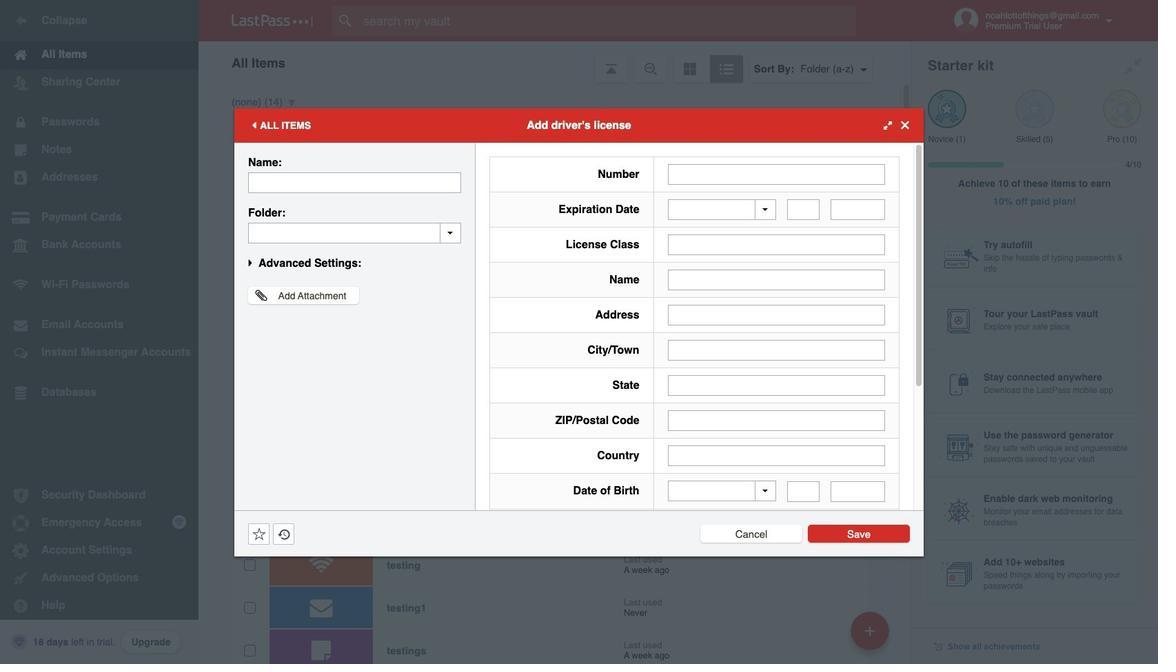 Task type: locate. For each thing, give the bounding box(es) containing it.
dialog
[[234, 108, 924, 664]]

None text field
[[248, 172, 461, 193], [788, 199, 820, 220], [668, 234, 885, 255], [668, 270, 885, 290], [668, 340, 885, 361], [788, 481, 820, 502], [831, 481, 885, 502], [248, 172, 461, 193], [788, 199, 820, 220], [668, 234, 885, 255], [668, 270, 885, 290], [668, 340, 885, 361], [788, 481, 820, 502], [831, 481, 885, 502]]

None text field
[[668, 164, 885, 184], [831, 199, 885, 220], [248, 222, 461, 243], [668, 305, 885, 325], [668, 375, 885, 396], [668, 410, 885, 431], [668, 445, 885, 466], [668, 164, 885, 184], [831, 199, 885, 220], [248, 222, 461, 243], [668, 305, 885, 325], [668, 375, 885, 396], [668, 410, 885, 431], [668, 445, 885, 466]]

Search search field
[[332, 6, 883, 36]]

vault options navigation
[[199, 41, 912, 83]]

new item navigation
[[846, 608, 898, 664]]

new item image
[[865, 626, 875, 635]]



Task type: describe. For each thing, give the bounding box(es) containing it.
main navigation navigation
[[0, 0, 199, 664]]

search my vault text field
[[332, 6, 883, 36]]

lastpass image
[[232, 14, 313, 27]]



